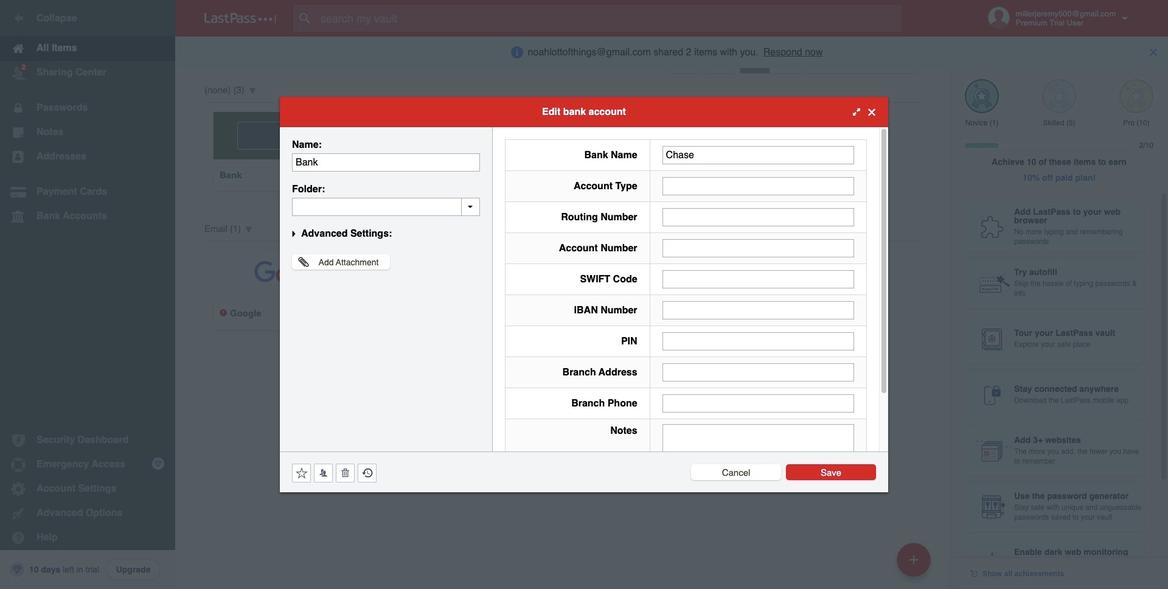 Task type: describe. For each thing, give the bounding box(es) containing it.
Search search field
[[293, 5, 926, 32]]

lastpass image
[[205, 13, 276, 24]]

search my vault text field
[[293, 5, 926, 32]]

new item image
[[910, 555, 918, 564]]

new item navigation
[[893, 539, 939, 589]]



Task type: locate. For each thing, give the bounding box(es) containing it.
None text field
[[292, 153, 480, 172], [663, 177, 855, 195], [663, 239, 855, 257], [663, 270, 855, 288], [663, 332, 855, 351], [663, 363, 855, 382], [663, 424, 855, 500], [292, 153, 480, 172], [663, 177, 855, 195], [663, 239, 855, 257], [663, 270, 855, 288], [663, 332, 855, 351], [663, 363, 855, 382], [663, 424, 855, 500]]

dialog
[[280, 97, 889, 508]]

None text field
[[663, 146, 855, 164], [292, 198, 480, 216], [663, 208, 855, 226], [663, 301, 855, 320], [663, 394, 855, 413], [663, 146, 855, 164], [292, 198, 480, 216], [663, 208, 855, 226], [663, 301, 855, 320], [663, 394, 855, 413]]

main navigation navigation
[[0, 0, 175, 589]]

vault options navigation
[[175, 37, 951, 73]]



